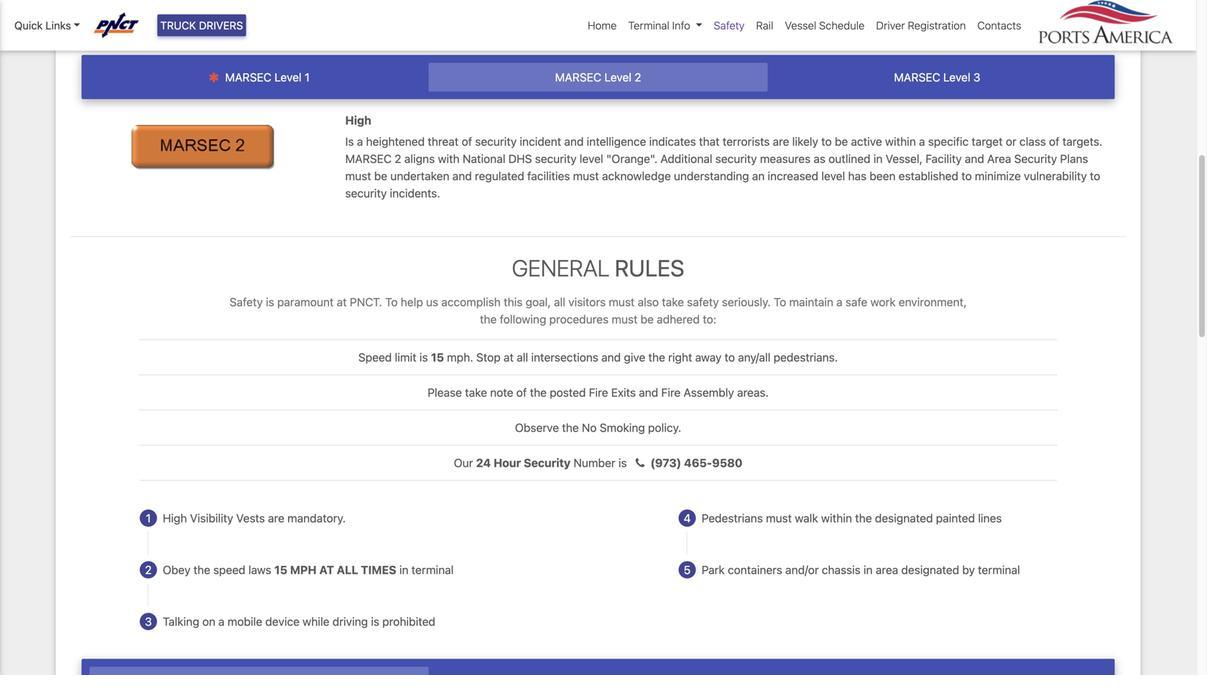 Task type: locate. For each thing, give the bounding box(es) containing it.
0 vertical spatial 2
[[635, 71, 641, 84]]

acknowledge
[[602, 169, 671, 183]]

understanding
[[674, 169, 749, 183]]

1 horizontal spatial be
[[641, 313, 654, 326]]

1 fire from the left
[[589, 386, 608, 400]]

0 horizontal spatial safety
[[230, 295, 263, 309]]

our 24 hour security number is
[[454, 456, 630, 470]]

take up adhered
[[662, 295, 684, 309]]

1 horizontal spatial within
[[885, 135, 916, 148]]

1 horizontal spatial are
[[773, 135, 790, 148]]

intersections
[[531, 351, 599, 364]]

incidents.
[[390, 187, 440, 200]]

of right threat
[[462, 135, 472, 148]]

0 vertical spatial take
[[662, 295, 684, 309]]

safety
[[687, 295, 719, 309]]

truck
[[160, 19, 196, 32]]

24
[[476, 456, 491, 470]]

1 vertical spatial be
[[374, 169, 388, 183]]

1 vertical spatial safety
[[230, 295, 263, 309]]

0 horizontal spatial fire
[[589, 386, 608, 400]]

incident
[[520, 135, 561, 148]]

accomplish
[[442, 295, 501, 309]]

facilities
[[528, 169, 570, 183]]

1
[[305, 71, 310, 84], [146, 512, 151, 525]]

0 vertical spatial high
[[345, 113, 371, 127]]

level down intelligence
[[580, 152, 604, 166]]

1 horizontal spatial at
[[504, 351, 514, 364]]

1 horizontal spatial take
[[662, 295, 684, 309]]

or
[[1006, 135, 1017, 148]]

high for high visibility vests are mandatory.
[[163, 512, 187, 525]]

a right is
[[357, 135, 363, 148]]

undertaken
[[391, 169, 450, 183]]

mph
[[290, 563, 317, 577]]

1 horizontal spatial all
[[554, 295, 566, 309]]

0 vertical spatial 1
[[305, 71, 310, 84]]

high left the visibility
[[163, 512, 187, 525]]

in up been
[[874, 152, 883, 166]]

at right 'stop'
[[504, 351, 514, 364]]

adhered
[[657, 313, 700, 326]]

1 vertical spatial 3
[[145, 615, 152, 629]]

designated
[[875, 512, 933, 525], [902, 563, 960, 577]]

15
[[431, 351, 444, 364], [274, 563, 287, 577]]

quick links link
[[14, 17, 80, 33]]

high up is
[[345, 113, 371, 127]]

2 to from the left
[[774, 295, 787, 309]]

of
[[462, 135, 472, 148], [1049, 135, 1060, 148], [517, 386, 527, 400]]

3 down contacts
[[974, 71, 981, 84]]

1 vertical spatial at
[[504, 351, 514, 364]]

info
[[672, 19, 691, 32]]

maintain
[[790, 295, 834, 309]]

driver registration
[[876, 19, 966, 32]]

also
[[638, 295, 659, 309]]

2 fire from the left
[[662, 386, 681, 400]]

areas.
[[737, 386, 769, 400]]

0 vertical spatial all
[[554, 295, 566, 309]]

1 horizontal spatial 1
[[305, 71, 310, 84]]

2 vertical spatial be
[[641, 313, 654, 326]]

marsec inside "marsec level 1" link
[[225, 71, 272, 84]]

regulated
[[475, 169, 525, 183]]

0 horizontal spatial 15
[[274, 563, 287, 577]]

tab list
[[82, 55, 1115, 99], [82, 659, 1115, 676]]

all right goal,
[[554, 295, 566, 309]]

15 left the mph.
[[431, 351, 444, 364]]

seriously.
[[722, 295, 771, 309]]

to left maintain
[[774, 295, 787, 309]]

1 horizontal spatial in
[[864, 563, 873, 577]]

0 horizontal spatial level
[[580, 152, 604, 166]]

security
[[475, 135, 517, 148], [535, 152, 577, 166], [716, 152, 757, 166], [345, 187, 387, 200]]

1 horizontal spatial high
[[345, 113, 371, 127]]

obey
[[163, 563, 191, 577]]

0 horizontal spatial be
[[374, 169, 388, 183]]

2 vertical spatial 2
[[145, 563, 152, 577]]

marsec down is
[[345, 152, 392, 166]]

contacts link
[[972, 11, 1027, 39]]

be up outlined
[[835, 135, 848, 148]]

1 horizontal spatial terminal
[[978, 563, 1020, 577]]

right
[[668, 351, 693, 364]]

0 horizontal spatial high
[[163, 512, 187, 525]]

the inside safety is paramount at pnct. to help us accomplish this goal, all visitors must also take safety seriously. to maintain a safe work environment, the following procedures must be adhered to:
[[480, 313, 497, 326]]

security down class
[[1015, 152, 1057, 166]]

0 horizontal spatial to
[[385, 295, 398, 309]]

must
[[345, 169, 371, 183], [573, 169, 599, 183], [609, 295, 635, 309], [612, 313, 638, 326], [766, 512, 792, 525]]

be
[[835, 135, 848, 148], [374, 169, 388, 183], [641, 313, 654, 326]]

rail link
[[751, 11, 779, 39]]

to down targets.
[[1090, 169, 1101, 183]]

a up vessel, on the right of the page
[[919, 135, 925, 148]]

marsec down the today's
[[555, 71, 602, 84]]

policy.
[[648, 421, 682, 435]]

0 horizontal spatial security
[[524, 456, 571, 470]]

0 vertical spatial safety
[[714, 19, 745, 32]]

0 horizontal spatial take
[[465, 386, 487, 400]]

1 tab list from the top
[[82, 55, 1115, 99]]

1 horizontal spatial 15
[[431, 351, 444, 364]]

is
[[266, 295, 274, 309], [420, 351, 428, 364], [619, 456, 627, 470], [371, 615, 380, 629]]

level down as
[[822, 169, 845, 183]]

0 horizontal spatial are
[[268, 512, 284, 525]]

0 vertical spatial within
[[885, 135, 916, 148]]

15 right laws
[[274, 563, 287, 577]]

safety is paramount at pnct. to help us accomplish this goal, all visitors must also take safety seriously. to maintain a safe work environment, the following procedures must be adhered to:
[[230, 295, 967, 326]]

any/all
[[738, 351, 771, 364]]

take inside safety is paramount at pnct. to help us accomplish this goal, all visitors must also take safety seriously. to maintain a safe work environment, the following procedures must be adhered to:
[[662, 295, 684, 309]]

the right "obey" at left bottom
[[194, 563, 210, 577]]

0 vertical spatial designated
[[875, 512, 933, 525]]

of right note
[[517, 386, 527, 400]]

all right 'stop'
[[517, 351, 528, 364]]

are inside is a heightened threat of security incident and intelligence indicates that terrorists are likely to be active within a specific target or class of targets. marsec 2 aligns with national dhs security level "orange". additional security measures as outlined in vessel, facility and area security plans must be undertaken and regulated facilities must acknowledge understanding an increased level has been established to minimize vulnerability to security incidents.
[[773, 135, 790, 148]]

vessel schedule link
[[779, 11, 871, 39]]

0 horizontal spatial terminal
[[412, 563, 454, 577]]

by
[[963, 563, 975, 577]]

1 vertical spatial level
[[822, 169, 845, 183]]

0 horizontal spatial at
[[337, 295, 347, 309]]

within right walk
[[821, 512, 852, 525]]

the down accomplish
[[480, 313, 497, 326]]

must right the facilities in the top of the page
[[573, 169, 599, 183]]

3
[[974, 71, 981, 84], [145, 615, 152, 629]]

marsec for marsec level 3
[[894, 71, 941, 84]]

procedures
[[549, 313, 609, 326]]

is right driving
[[371, 615, 380, 629]]

to up as
[[822, 135, 832, 148]]

9580
[[712, 456, 743, 470]]

fire up policy.
[[662, 386, 681, 400]]

1 horizontal spatial to
[[774, 295, 787, 309]]

national
[[463, 152, 506, 166]]

take
[[662, 295, 684, 309], [465, 386, 487, 400]]

to
[[822, 135, 832, 148], [962, 169, 972, 183], [1090, 169, 1101, 183], [725, 351, 735, 364]]

the left no
[[562, 421, 579, 435]]

0 horizontal spatial in
[[400, 563, 409, 577]]

1 vertical spatial all
[[517, 351, 528, 364]]

is:1
[[670, 28, 689, 42]]

2 down heightened
[[395, 152, 401, 166]]

vessel schedule
[[785, 19, 865, 32]]

4
[[684, 512, 691, 525]]

all
[[337, 563, 358, 577]]

be down heightened
[[374, 169, 388, 183]]

the
[[480, 313, 497, 326], [649, 351, 665, 364], [530, 386, 547, 400], [562, 421, 579, 435], [855, 512, 872, 525], [194, 563, 210, 577]]

safety left paramount
[[230, 295, 263, 309]]

safety link
[[708, 11, 751, 39]]

please
[[428, 386, 462, 400]]

terminal right by
[[978, 563, 1020, 577]]

note
[[490, 386, 514, 400]]

1 vertical spatial 15
[[274, 563, 287, 577]]

high for high
[[345, 113, 371, 127]]

to:
[[703, 313, 717, 326]]

465-
[[684, 456, 712, 470]]

our
[[454, 456, 473, 470]]

within
[[885, 135, 916, 148], [821, 512, 852, 525]]

area
[[988, 152, 1012, 166]]

stop
[[476, 351, 501, 364]]

0 vertical spatial 3
[[974, 71, 981, 84]]

2 down terminal
[[635, 71, 641, 84]]

0 vertical spatial be
[[835, 135, 848, 148]]

driver
[[876, 19, 905, 32]]

within up vessel, on the right of the page
[[885, 135, 916, 148]]

is left "phone" icon
[[619, 456, 627, 470]]

fire left exits
[[589, 386, 608, 400]]

terminal right times at the left bottom
[[412, 563, 454, 577]]

at left pnct.
[[337, 295, 347, 309]]

posted
[[550, 386, 586, 400]]

of right class
[[1049, 135, 1060, 148]]

in right times at the left bottom
[[400, 563, 409, 577]]

to left help
[[385, 295, 398, 309]]

marsec inside is a heightened threat of security incident and intelligence indicates that terrorists are likely to be active within a specific target or class of targets. marsec 2 aligns with national dhs security level "orange". additional security measures as outlined in vessel, facility and area security plans must be undertaken and regulated facilities must acknowledge understanding an increased level has been established to minimize vulnerability to security incidents.
[[345, 152, 392, 166]]

designated left by
[[902, 563, 960, 577]]

is left paramount
[[266, 295, 274, 309]]

in left area
[[864, 563, 873, 577]]

marsec inside marsec level 2 link
[[555, 71, 602, 84]]

the left 'posted'
[[530, 386, 547, 400]]

1 vertical spatial designated
[[902, 563, 960, 577]]

are right vests
[[268, 512, 284, 525]]

0 horizontal spatial 3
[[145, 615, 152, 629]]

1 horizontal spatial of
[[517, 386, 527, 400]]

security up the facilities in the top of the page
[[535, 152, 577, 166]]

0 vertical spatial are
[[773, 135, 790, 148]]

2 horizontal spatial in
[[874, 152, 883, 166]]

phone image
[[630, 458, 651, 469]]

be down also
[[641, 313, 654, 326]]

marsec down drivers
[[225, 71, 272, 84]]

talking
[[163, 615, 199, 629]]

0 vertical spatial tab list
[[82, 55, 1115, 99]]

safe
[[846, 295, 868, 309]]

and/or
[[786, 563, 819, 577]]

level for marsec level 1
[[275, 71, 302, 84]]

0 horizontal spatial all
[[517, 351, 528, 364]]

0 horizontal spatial 1
[[146, 512, 151, 525]]

0 horizontal spatial 2
[[145, 563, 152, 577]]

1 horizontal spatial 3
[[974, 71, 981, 84]]

1 vertical spatial high
[[163, 512, 187, 525]]

1 horizontal spatial 2
[[395, 152, 401, 166]]

an
[[752, 169, 765, 183]]

marsec up marsec level 2 link
[[587, 28, 636, 42]]

1 horizontal spatial safety
[[714, 19, 745, 32]]

a
[[357, 135, 363, 148], [919, 135, 925, 148], [837, 295, 843, 309], [218, 615, 225, 629]]

1 vertical spatial 2
[[395, 152, 401, 166]]

all
[[554, 295, 566, 309], [517, 351, 528, 364]]

1 horizontal spatial security
[[1015, 152, 1057, 166]]

terminal
[[412, 563, 454, 577], [978, 563, 1020, 577]]

security down the terrorists
[[716, 152, 757, 166]]

2 left "obey" at left bottom
[[145, 563, 152, 577]]

0 vertical spatial at
[[337, 295, 347, 309]]

3 left talking
[[145, 615, 152, 629]]

safety left "rail" link
[[714, 19, 745, 32]]

safety for safety is paramount at pnct. to help us accomplish this goal, all visitors must also take safety seriously. to maintain a safe work environment, the following procedures must be adhered to:
[[230, 295, 263, 309]]

0 vertical spatial security
[[1015, 152, 1057, 166]]

marsec level 2
[[555, 71, 641, 84]]

1 horizontal spatial level
[[822, 169, 845, 183]]

times
[[361, 563, 396, 577]]

designated left painted
[[875, 512, 933, 525]]

1 horizontal spatial fire
[[662, 386, 681, 400]]

marsec down driver registration link
[[894, 71, 941, 84]]

and right exits
[[639, 386, 659, 400]]

2 horizontal spatial be
[[835, 135, 848, 148]]

2 horizontal spatial 2
[[635, 71, 641, 84]]

0 horizontal spatial within
[[821, 512, 852, 525]]

marsec
[[587, 28, 636, 42], [225, 71, 272, 84], [555, 71, 602, 84], [894, 71, 941, 84], [345, 152, 392, 166]]

1 vertical spatial tab list
[[82, 659, 1115, 676]]

are
[[773, 135, 790, 148], [268, 512, 284, 525]]

safety inside safety is paramount at pnct. to help us accomplish this goal, all visitors must also take safety seriously. to maintain a safe work environment, the following procedures must be adhered to:
[[230, 295, 263, 309]]

take left note
[[465, 386, 487, 400]]

are up measures
[[773, 135, 790, 148]]

security down observe
[[524, 456, 571, 470]]

a left safe
[[837, 295, 843, 309]]

and down target
[[965, 152, 985, 166]]

a right on
[[218, 615, 225, 629]]



Task type: vqa. For each thing, say whether or not it's contained in the screenshot.
'Is a heightened threat of security incident and intelligence indicates that terrorists are likely to be active within a specific target or class of targets. MARSEC 2 aligns with National DHS security level "Orange". Additional security measures as outlined in Vessel, Facility and Area Security Plans must be undertaken and regulated facilities must acknowledge understanding an increased level has been established to minimize vulnerability to security incidents.'
yes



Task type: describe. For each thing, give the bounding box(es) containing it.
1 vertical spatial within
[[821, 512, 852, 525]]

work
[[871, 295, 896, 309]]

marsec level 3 link
[[768, 63, 1107, 92]]

minimize
[[975, 169, 1021, 183]]

limit
[[395, 351, 417, 364]]

today's
[[542, 28, 584, 42]]

chassis
[[822, 563, 861, 577]]

terminal info
[[628, 19, 691, 32]]

this
[[504, 295, 523, 309]]

0 horizontal spatial of
[[462, 135, 472, 148]]

safety for safety
[[714, 19, 745, 32]]

level for marsec level 3
[[944, 71, 971, 84]]

1 vertical spatial 1
[[146, 512, 151, 525]]

0 vertical spatial level
[[580, 152, 604, 166]]

mph.
[[447, 351, 473, 364]]

park
[[702, 563, 725, 577]]

to right away
[[725, 351, 735, 364]]

vessel
[[785, 19, 817, 32]]

pedestrians must walk within the designated painted lines
[[702, 512, 1002, 525]]

general
[[512, 254, 610, 282]]

0 vertical spatial 15
[[431, 351, 444, 364]]

at
[[319, 563, 334, 577]]

1 terminal from the left
[[412, 563, 454, 577]]

rules
[[615, 254, 685, 282]]

with
[[438, 152, 460, 166]]

mandatory.
[[288, 512, 346, 525]]

increased
[[768, 169, 819, 183]]

obey the speed laws 15 mph at all times in terminal
[[163, 563, 454, 577]]

painted
[[936, 512, 975, 525]]

is inside safety is paramount at pnct. to help us accomplish this goal, all visitors must also take safety seriously. to maintain a safe work environment, the following procedures must be adhered to:
[[266, 295, 274, 309]]

vessel,
[[886, 152, 923, 166]]

assembly
[[684, 386, 734, 400]]

2 tab list from the top
[[82, 659, 1115, 676]]

speed
[[213, 563, 246, 577]]

talking on a mobile device while driving is prohibited
[[163, 615, 436, 629]]

marsec level 3
[[894, 71, 981, 84]]

targets.
[[1063, 135, 1103, 148]]

rail
[[756, 19, 774, 32]]

terminal info link
[[623, 11, 708, 39]]

while
[[303, 615, 330, 629]]

hour
[[494, 456, 521, 470]]

security up national
[[475, 135, 517, 148]]

is
[[345, 135, 354, 148]]

security left incidents.
[[345, 187, 387, 200]]

indicates
[[649, 135, 696, 148]]

1 vertical spatial are
[[268, 512, 284, 525]]

marsec for marsec level 2
[[555, 71, 602, 84]]

(973)
[[651, 456, 682, 470]]

the right give
[[649, 351, 665, 364]]

threat
[[428, 135, 459, 148]]

must left walk
[[766, 512, 792, 525]]

pnct
[[508, 28, 539, 42]]

1 vertical spatial security
[[524, 456, 571, 470]]

outlined
[[829, 152, 871, 166]]

home link
[[582, 11, 623, 39]]

is right limit
[[420, 351, 428, 364]]

level for marsec level 2
[[605, 71, 632, 84]]

likely
[[793, 135, 819, 148]]

and left give
[[602, 351, 621, 364]]

visibility
[[190, 512, 233, 525]]

help
[[401, 295, 423, 309]]

all inside safety is paramount at pnct. to help us accomplish this goal, all visitors must also take safety seriously. to maintain a safe work environment, the following procedures must be adhered to:
[[554, 295, 566, 309]]

class
[[1020, 135, 1046, 148]]

links
[[46, 19, 71, 32]]

intelligence
[[587, 135, 646, 148]]

security inside is a heightened threat of security incident and intelligence indicates that terrorists are likely to be active within a specific target or class of targets. marsec 2 aligns with national dhs security level "orange". additional security measures as outlined in vessel, facility and area security plans must be undertaken and regulated facilities must acknowledge understanding an increased level has been established to minimize vulnerability to security incidents.
[[1015, 152, 1057, 166]]

been
[[870, 169, 896, 183]]

tab list containing marsec level 1
[[82, 55, 1115, 99]]

registration
[[908, 19, 966, 32]]

vests
[[236, 512, 265, 525]]

1 vertical spatial take
[[465, 386, 487, 400]]

the up park containers and/or chassis in area designated by terminal
[[855, 512, 872, 525]]

speed
[[359, 351, 392, 364]]

drivers
[[199, 19, 243, 32]]

quick links
[[14, 19, 71, 32]]

truck drivers link
[[157, 14, 246, 36]]

2 horizontal spatial of
[[1049, 135, 1060, 148]]

marsec level 1
[[222, 71, 310, 84]]

must down is
[[345, 169, 371, 183]]

at inside safety is paramount at pnct. to help us accomplish this goal, all visitors must also take safety seriously. to maintain a safe work environment, the following procedures must be adhered to:
[[337, 295, 347, 309]]

area
[[876, 563, 899, 577]]

marsec level 2 link
[[429, 63, 768, 92]]

please take note of the posted fire exits and fire assembly areas.
[[428, 386, 769, 400]]

active
[[851, 135, 882, 148]]

must up give
[[612, 313, 638, 326]]

a inside safety is paramount at pnct. to help us accomplish this goal, all visitors must also take safety seriously. to maintain a safe work environment, the following procedures must be adhered to:
[[837, 295, 843, 309]]

2 inside is a heightened threat of security incident and intelligence indicates that terrorists are likely to be active within a specific target or class of targets. marsec 2 aligns with national dhs security level "orange". additional security measures as outlined in vessel, facility and area security plans must be undertaken and regulated facilities must acknowledge understanding an increased level has been established to minimize vulnerability to security incidents.
[[395, 152, 401, 166]]

give
[[624, 351, 646, 364]]

marsec for marsec level 1
[[225, 71, 272, 84]]

that
[[699, 135, 720, 148]]

exits
[[611, 386, 636, 400]]

"orange".
[[607, 152, 658, 166]]

number
[[574, 456, 616, 470]]

in inside is a heightened threat of security incident and intelligence indicates that terrorists are likely to be active within a specific target or class of targets. marsec 2 aligns with national dhs security level "orange". additional security measures as outlined in vessel, facility and area security plans must be undertaken and regulated facilities must acknowledge understanding an increased level has been established to minimize vulnerability to security incidents.
[[874, 152, 883, 166]]

observe the no smoking policy.
[[515, 421, 682, 435]]

contacts
[[978, 19, 1022, 32]]

away
[[696, 351, 722, 364]]

must left also
[[609, 295, 635, 309]]

is a heightened threat of security incident and intelligence indicates that terrorists are likely to be active within a specific target or class of targets. marsec 2 aligns with national dhs security level "orange". additional security measures as outlined in vessel, facility and area security plans must be undertaken and regulated facilities must acknowledge understanding an increased level has been established to minimize vulnerability to security incidents.
[[345, 135, 1103, 200]]

and down with
[[453, 169, 472, 183]]

(973) 465-9580
[[651, 456, 743, 470]]

device
[[265, 615, 300, 629]]

1 to from the left
[[385, 295, 398, 309]]

high visibility vests are mandatory.
[[163, 512, 346, 525]]

within inside is a heightened threat of security incident and intelligence indicates that terrorists are likely to be active within a specific target or class of targets. marsec 2 aligns with national dhs security level "orange". additional security measures as outlined in vessel, facility and area security plans must be undertaken and regulated facilities must acknowledge understanding an increased level has been established to minimize vulnerability to security incidents.
[[885, 135, 916, 148]]

5
[[684, 563, 691, 577]]

established
[[899, 169, 959, 183]]

containers
[[728, 563, 783, 577]]

home
[[588, 19, 617, 32]]

and right incident
[[564, 135, 584, 148]]

2 terminal from the left
[[978, 563, 1020, 577]]

environment,
[[899, 295, 967, 309]]

be inside safety is paramount at pnct. to help us accomplish this goal, all visitors must also take safety seriously. to maintain a safe work environment, the following procedures must be adhered to:
[[641, 313, 654, 326]]

heightened
[[366, 135, 425, 148]]

to down facility
[[962, 169, 972, 183]]

following
[[500, 313, 546, 326]]



